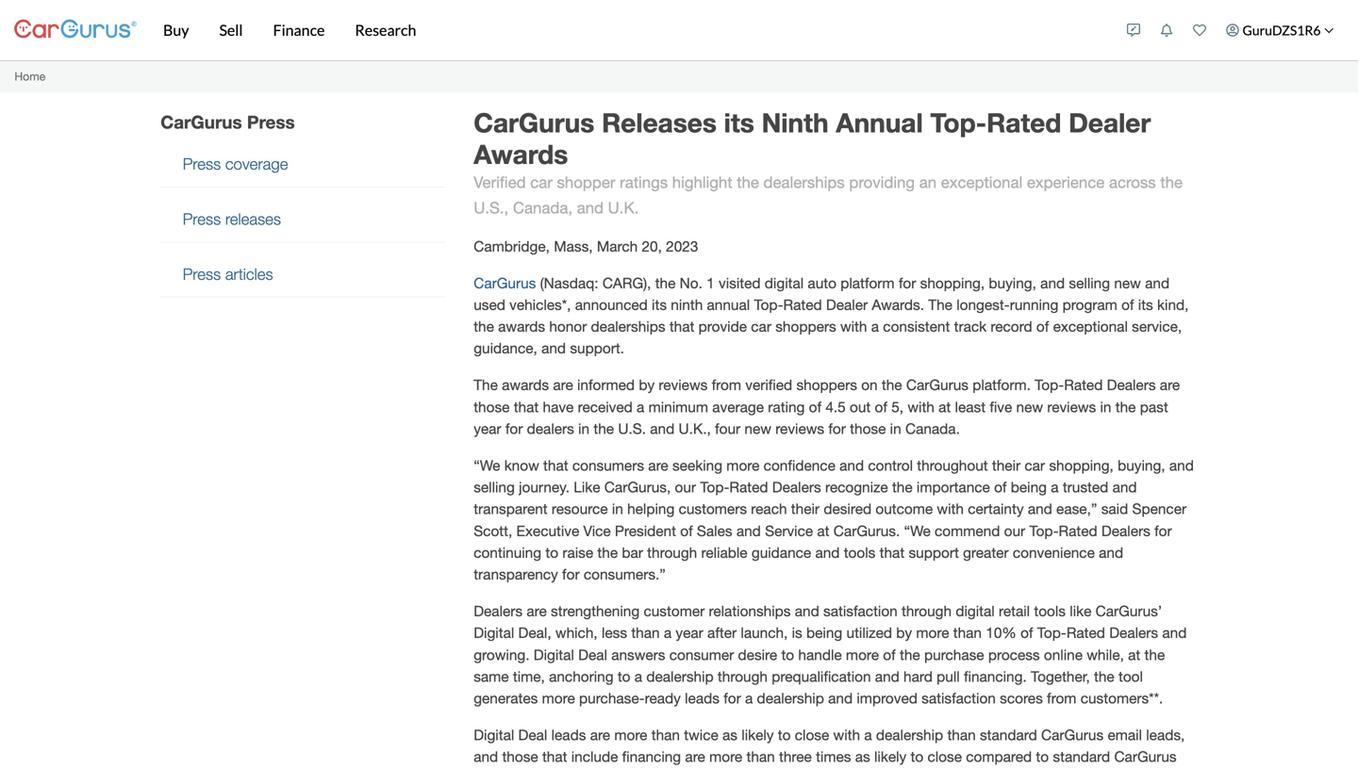 Task type: describe. For each thing, give the bounding box(es) containing it.
shoppers inside (nasdaq: carg), the no. 1 visited digital auto platform for shopping, buying, and selling new and used vehicles*, announced its ninth annual top-rated dealer awards. the longest-running program of its kind, the awards honor dealerships that provide car shoppers with a consistent track record of exceptional service, guidance, and support.
[[775, 318, 836, 335]]

said
[[1101, 501, 1128, 518]]

menu bar containing buy
[[137, 0, 1117, 60]]

more down 'anchoring'
[[542, 690, 575, 707]]

raise
[[562, 545, 593, 562]]

bar
[[622, 545, 643, 562]]

of up certainty
[[994, 479, 1007, 496]]

of down running
[[1036, 318, 1049, 335]]

track
[[954, 318, 987, 335]]

that up journey.
[[543, 457, 568, 474]]

0 horizontal spatial its
[[652, 297, 667, 314]]

dealers down the cargurus'
[[1109, 625, 1158, 642]]

vehicles*,
[[509, 297, 571, 314]]

for left dealers
[[505, 421, 523, 438]]

press for press coverage
[[183, 155, 221, 173]]

at inside "we know that consumers are seeking more confidence and control throughout their car shopping, buying, and selling journey. like cargurus, our top-rated dealers recognize the importance of being a trusted and transparent resource in helping customers reach their desired outcome with certainty and ease," said spencer scott, executive vice president of sales and service at cargurus. "we commend our top-rated dealers for continuing to raise the bar through reliable guidance and tools that support greater convenience and transparency for consumers."
[[817, 523, 829, 540]]

prequalification
[[772, 669, 871, 685]]

home
[[14, 70, 45, 83]]

u.k.
[[608, 198, 639, 217]]

ease,"
[[1056, 501, 1097, 518]]

purchase-
[[579, 690, 645, 707]]

rated up reach
[[729, 479, 768, 496]]

and up kind, on the right top of page
[[1145, 275, 1170, 292]]

coverage
[[225, 155, 288, 173]]

and up running
[[1040, 275, 1065, 292]]

while,
[[1087, 647, 1124, 664]]

and down "prequalification"
[[828, 690, 853, 707]]

0 vertical spatial satisfaction
[[823, 603, 898, 620]]

2 horizontal spatial reviews
[[1047, 399, 1096, 416]]

of left sales
[[680, 523, 693, 540]]

leads inside digital deal leads are more than twice as likely to close with a dealership than standard cargurus email leads, and those that include financing are more than three times as likely to close compared to standard carguru
[[551, 727, 586, 744]]

selling inside "we know that consumers are seeking more confidence and control throughout their car shopping, buying, and selling journey. like cargurus, our top-rated dealers recognize the importance of being a trusted and transparent resource in helping customers reach their desired outcome with certainty and ease," said spencer scott, executive vice president of sales and service at cargurus. "we commend our top-rated dealers for continuing to raise the bar through reliable guidance and tools that support greater convenience and transparency for consumers."
[[474, 479, 515, 496]]

add a car review image
[[1127, 24, 1140, 37]]

consumers."
[[584, 566, 666, 583]]

gurudzs1r6 menu
[[1117, 4, 1344, 57]]

kind,
[[1157, 297, 1189, 314]]

guidance,
[[474, 340, 537, 357]]

at inside dealers are strengthening customer relationships and satisfaction through digital retail tools like cargurus' digital deal, which, less than a year after launch, is being utilized by more than 10% of top-rated dealers and growing. digital deal answers consumer desire to handle more of the purchase process online while, at the same time, anchoring to a dealership through prequalification and hard pull financing. together, the tool generates more purchase-ready leads for a dealership and improved satisfaction scores from customers**.
[[1128, 647, 1140, 664]]

sales
[[697, 523, 732, 540]]

shopper
[[557, 173, 615, 191]]

pull
[[937, 669, 960, 685]]

that inside digital deal leads are more than twice as likely to close with a dealership than standard cargurus email leads, and those that include financing are more than three times as likely to close compared to standard carguru
[[542, 749, 567, 766]]

0 vertical spatial those
[[474, 399, 510, 416]]

car inside "we know that consumers are seeking more confidence and control throughout their car shopping, buying, and selling journey. like cargurus, our top-rated dealers recognize the importance of being a trusted and transparent resource in helping customers reach their desired outcome with certainty and ease," said spencer scott, executive vice president of sales and service at cargurus. "we commend our top-rated dealers for continuing to raise the bar through reliable guidance and tools that support greater convenience and transparency for consumers."
[[1025, 457, 1045, 474]]

20,
[[642, 238, 662, 255]]

canada.
[[905, 421, 960, 438]]

march
[[597, 238, 638, 255]]

average
[[712, 399, 764, 416]]

on
[[861, 377, 878, 394]]

4.5
[[826, 399, 846, 416]]

press up coverage at the top
[[247, 111, 295, 132]]

out
[[850, 399, 871, 416]]

a inside digital deal leads are more than twice as likely to close with a dealership than standard cargurus email leads, and those that include financing are more than three times as likely to close compared to standard carguru
[[864, 727, 872, 744]]

rating
[[768, 399, 805, 416]]

buying, inside (nasdaq: carg), the no. 1 visited digital auto platform for shopping, buying, and selling new and used vehicles*, announced its ninth annual top-rated dealer awards. the longest-running program of its kind, the awards honor dealerships that provide car shoppers with a consistent track record of exceptional service, guidance, and support.
[[989, 275, 1036, 292]]

program
[[1063, 297, 1117, 314]]

releases
[[225, 210, 281, 228]]

2 horizontal spatial its
[[1138, 297, 1153, 314]]

deal inside digital deal leads are more than twice as likely to close with a dealership than standard cargurus email leads, and those that include financing are more than three times as likely to close compared to standard carguru
[[518, 727, 547, 744]]

(nasdaq:
[[540, 275, 598, 292]]

digital inside digital deal leads are more than twice as likely to close with a dealership than standard cargurus email leads, and those that include financing are more than three times as likely to close compared to standard carguru
[[474, 727, 514, 744]]

2023
[[666, 238, 698, 255]]

resource
[[552, 501, 608, 518]]

answers
[[611, 647, 665, 664]]

0 horizontal spatial as
[[722, 727, 738, 744]]

0 vertical spatial digital
[[474, 625, 514, 642]]

buy
[[163, 21, 189, 39]]

cambridge,
[[474, 238, 550, 255]]

top- up convenience
[[1029, 523, 1059, 540]]

1 horizontal spatial satisfaction
[[922, 690, 996, 707]]

verified car shopper ratings highlight the dealerships providing an exceptional experience across the u.s., canada, and u.k.
[[474, 173, 1183, 217]]

and down reach
[[736, 523, 761, 540]]

deal,
[[518, 625, 551, 642]]

and down said at bottom right
[[1099, 545, 1123, 562]]

dealers down transparency
[[474, 603, 523, 620]]

2 horizontal spatial through
[[902, 603, 952, 620]]

and up customers**.
[[1162, 625, 1187, 642]]

dealer inside (nasdaq: carg), the no. 1 visited digital auto platform for shopping, buying, and selling new and used vehicles*, announced its ninth annual top-rated dealer awards. the longest-running program of its kind, the awards honor dealerships that provide car shoppers with a consistent track record of exceptional service, guidance, and support.
[[826, 297, 868, 314]]

by inside the awards are informed by reviews from verified shoppers on the cargurus platform. top-rated dealers are those that have received a minimum average rating of 4.5 out of 5, with at least five new reviews in the past year for dealers in the u.s. and u.k., four new reviews for those in canada.
[[639, 377, 655, 394]]

digital deal leads are more than twice as likely to close with a dealership than standard cargurus email leads, and those that include financing are more than three times as likely to close compared to standard carguru
[[474, 727, 1185, 769]]

ready
[[645, 690, 681, 707]]

press for press releases
[[183, 210, 221, 228]]

0 horizontal spatial close
[[795, 727, 829, 744]]

1 horizontal spatial through
[[718, 669, 768, 685]]

that down cargurus.
[[880, 545, 905, 562]]

with inside "we know that consumers are seeking more confidence and control throughout their car shopping, buying, and selling journey. like cargurus, our top-rated dealers recognize the importance of being a trusted and transparent resource in helping customers reach their desired outcome with certainty and ease," said spencer scott, executive vice president of sales and service at cargurus. "we commend our top-rated dealers for continuing to raise the bar through reliable guidance and tools that support greater convenience and transparency for consumers."
[[937, 501, 964, 518]]

cargurus press
[[161, 111, 295, 132]]

of down retail
[[1021, 625, 1033, 642]]

email
[[1108, 727, 1142, 744]]

the right while,
[[1145, 647, 1165, 664]]

gurudzs1r6 button
[[1216, 4, 1344, 57]]

and up spencer
[[1169, 457, 1194, 474]]

awards inside the awards are informed by reviews from verified shoppers on the cargurus platform. top-rated dealers are those that have received a minimum average rating of 4.5 out of 5, with at least five new reviews in the past year for dealers in the u.s. and u.k., four new reviews for those in canada.
[[502, 377, 549, 394]]

are inside dealers are strengthening customer relationships and satisfaction through digital retail tools like cargurus' digital deal, which, less than a year after launch, is being utilized by more than 10% of top-rated dealers and growing. digital deal answers consumer desire to handle more of the purchase process online while, at the same time, anchoring to a dealership through prequalification and hard pull financing. together, the tool generates more purchase-ready leads for a dealership and improved satisfaction scores from customers**.
[[527, 603, 547, 620]]

dealerships inside (nasdaq: carg), the no. 1 visited digital auto platform for shopping, buying, and selling new and used vehicles*, announced its ninth annual top-rated dealer awards. the longest-running program of its kind, the awards honor dealerships that provide car shoppers with a consistent track record of exceptional service, guidance, and support.
[[591, 318, 665, 335]]

digital inside (nasdaq: carg), the no. 1 visited digital auto platform for shopping, buying, and selling new and used vehicles*, announced its ninth annual top-rated dealer awards. the longest-running program of its kind, the awards honor dealerships that provide car shoppers with a consistent track record of exceptional service, guidance, and support.
[[765, 275, 804, 292]]

are up have at the bottom left of the page
[[553, 377, 573, 394]]

a down the answers
[[635, 669, 642, 685]]

home link
[[14, 70, 45, 83]]

being inside "we know that consumers are seeking more confidence and control throughout their car shopping, buying, and selling journey. like cargurus, our top-rated dealers recognize the importance of being a trusted and transparent resource in helping customers reach their desired outcome with certainty and ease," said spencer scott, executive vice president of sales and service at cargurus. "we commend our top-rated dealers for continuing to raise the bar through reliable guidance and tools that support greater convenience and transparency for consumers."
[[1011, 479, 1047, 496]]

throughout
[[917, 457, 988, 474]]

scores
[[1000, 690, 1043, 707]]

in left past
[[1100, 399, 1111, 416]]

improved
[[857, 690, 918, 707]]

1 horizontal spatial likely
[[874, 749, 907, 766]]

that inside the awards are informed by reviews from verified shoppers on the cargurus platform. top-rated dealers are those that have received a minimum average rating of 4.5 out of 5, with at least five new reviews in the past year for dealers in the u.s. and u.k., four new reviews for those in canada.
[[514, 399, 539, 416]]

research
[[355, 21, 416, 39]]

tools inside "we know that consumers are seeking more confidence and control throughout their car shopping, buying, and selling journey. like cargurus, our top-rated dealers recognize the importance of being a trusted and transparent resource in helping customers reach their desired outcome with certainty and ease," said spencer scott, executive vice president of sales and service at cargurus. "we commend our top-rated dealers for continuing to raise the bar through reliable guidance and tools that support greater convenience and transparency for consumers."
[[844, 545, 876, 562]]

0 vertical spatial "we
[[474, 457, 500, 474]]

past
[[1140, 399, 1168, 416]]

1 vertical spatial dealership
[[757, 690, 824, 707]]

top- inside dealers are strengthening customer relationships and satisfaction through digital retail tools like cargurus' digital deal, which, less than a year after launch, is being utilized by more than 10% of top-rated dealers and growing. digital deal answers consumer desire to handle more of the purchase process online while, at the same time, anchoring to a dealership through prequalification and hard pull financing. together, the tool generates more purchase-ready leads for a dealership and improved satisfaction scores from customers**.
[[1037, 625, 1067, 642]]

by inside dealers are strengthening customer relationships and satisfaction through digital retail tools like cargurus' digital deal, which, less than a year after launch, is being utilized by more than 10% of top-rated dealers and growing. digital deal answers consumer desire to handle more of the purchase process online while, at the same time, anchoring to a dealership through prequalification and hard pull financing. together, the tool generates more purchase-ready leads for a dealership and improved satisfaction scores from customers**.
[[896, 625, 912, 642]]

1 horizontal spatial their
[[992, 457, 1021, 474]]

rated inside (nasdaq: carg), the no. 1 visited digital auto platform for shopping, buying, and selling new and used vehicles*, announced its ninth annual top-rated dealer awards. the longest-running program of its kind, the awards honor dealerships that provide car shoppers with a consistent track record of exceptional service, guidance, and support.
[[783, 297, 822, 314]]

support
[[909, 545, 959, 562]]

the down the received
[[594, 421, 614, 438]]

(nasdaq: carg), the no. 1 visited digital auto platform for shopping, buying, and selling new and used vehicles*, announced its ninth annual top-rated dealer awards. the longest-running program of its kind, the awards honor dealerships that provide car shoppers with a consistent track record of exceptional service, guidance, and support.
[[474, 275, 1189, 357]]

1 vertical spatial our
[[1004, 523, 1025, 540]]

recognize
[[825, 479, 888, 496]]

which,
[[555, 625, 598, 642]]

1 vertical spatial their
[[791, 501, 820, 518]]

the inside (nasdaq: carg), the no. 1 visited digital auto platform for shopping, buying, and selling new and used vehicles*, announced its ninth annual top-rated dealer awards. the longest-running program of its kind, the awards honor dealerships that provide car shoppers with a consistent track record of exceptional service, guidance, and support.
[[928, 297, 952, 314]]

record
[[991, 318, 1032, 335]]

commend
[[935, 523, 1000, 540]]

than up the answers
[[631, 625, 660, 642]]

longest-
[[957, 297, 1010, 314]]

of up service,
[[1121, 297, 1134, 314]]

reach
[[751, 501, 787, 518]]

its inside "cargurus releases its ninth annual top-rated dealer awards"
[[724, 106, 754, 138]]

running
[[1010, 297, 1058, 314]]

buy button
[[148, 0, 204, 60]]

1 horizontal spatial new
[[1016, 399, 1043, 416]]

of left 4.5
[[809, 399, 821, 416]]

1 vertical spatial digital
[[534, 647, 574, 664]]

dealers down confidence
[[772, 479, 821, 496]]

than up financing
[[651, 727, 680, 744]]

informed
[[577, 377, 635, 394]]

from inside the awards are informed by reviews from verified shoppers on the cargurus platform. top-rated dealers are those that have received a minimum average rating of 4.5 out of 5, with at least five new reviews in the past year for dealers in the u.s. and u.k., four new reviews for those in canada.
[[712, 377, 741, 394]]

more up financing
[[614, 727, 647, 744]]

a down desire
[[745, 690, 753, 707]]

for down spencer
[[1154, 523, 1172, 540]]

of left 5,
[[875, 399, 887, 416]]

more inside "we know that consumers are seeking more confidence and control throughout their car shopping, buying, and selling journey. like cargurus, our top-rated dealers recognize the importance of being a trusted and transparent resource in helping customers reach their desired outcome with certainty and ease," said spencer scott, executive vice president of sales and service at cargurus. "we commend our top-rated dealers for continuing to raise the bar through reliable guidance and tools that support greater convenience and transparency for consumers."
[[726, 457, 760, 474]]

rated down ease,"
[[1059, 523, 1097, 540]]

dealer inside "cargurus releases its ninth annual top-rated dealer awards"
[[1069, 106, 1151, 138]]

to up the purchase-
[[618, 669, 630, 685]]

launch,
[[741, 625, 788, 642]]

2 vertical spatial new
[[745, 421, 771, 438]]

top- inside (nasdaq: carg), the no. 1 visited digital auto platform for shopping, buying, and selling new and used vehicles*, announced its ninth annual top-rated dealer awards. the longest-running program of its kind, the awards honor dealerships that provide car shoppers with a consistent track record of exceptional service, guidance, and support.
[[754, 297, 783, 314]]

support.
[[570, 340, 624, 357]]

selling inside (nasdaq: carg), the no. 1 visited digital auto platform for shopping, buying, and selling new and used vehicles*, announced its ninth annual top-rated dealer awards. the longest-running program of its kind, the awards honor dealerships that provide car shoppers with a consistent track record of exceptional service, guidance, and support.
[[1069, 275, 1110, 292]]

5,
[[891, 399, 904, 416]]

experience
[[1027, 173, 1105, 191]]

together,
[[1031, 669, 1090, 685]]

at inside the awards are informed by reviews from verified shoppers on the cargurus platform. top-rated dealers are those that have received a minimum average rating of 4.5 out of 5, with at least five new reviews in the past year for dealers in the u.s. and u.k., four new reviews for those in canada.
[[939, 399, 951, 416]]

0 vertical spatial our
[[675, 479, 696, 496]]

the down the vice
[[597, 545, 618, 562]]

gurudzs1r6
[[1243, 22, 1321, 38]]

than up compared
[[947, 727, 976, 744]]

financing.
[[964, 669, 1027, 685]]

are down twice
[[685, 749, 705, 766]]

and inside the awards are informed by reviews from verified shoppers on the cargurus platform. top-rated dealers are those that have received a minimum average rating of 4.5 out of 5, with at least five new reviews in the past year for dealers in the u.s. and u.k., four new reviews for those in canada.
[[650, 421, 675, 438]]

to right compared
[[1036, 749, 1049, 766]]

cargurus'
[[1096, 603, 1162, 620]]

more up purchase
[[916, 625, 949, 642]]

rated inside dealers are strengthening customer relationships and satisfaction through digital retail tools like cargurus' digital deal, which, less than a year after launch, is being utilized by more than 10% of top-rated dealers and growing. digital deal answers consumer desire to handle more of the purchase process online while, at the same time, anchoring to a dealership through prequalification and hard pull financing. together, the tool generates more purchase-ready leads for a dealership and improved satisfaction scores from customers**.
[[1067, 625, 1105, 642]]

honor
[[549, 318, 587, 335]]

used
[[474, 297, 505, 314]]

ninth
[[671, 297, 703, 314]]

importance
[[917, 479, 990, 496]]

president
[[615, 523, 676, 540]]

year inside the awards are informed by reviews from verified shoppers on the cargurus platform. top-rated dealers are those that have received a minimum average rating of 4.5 out of 5, with at least five new reviews in the past year for dealers in the u.s. and u.k., four new reviews for those in canada.
[[474, 421, 501, 438]]

cambridge, mass, march 20, 2023
[[474, 238, 698, 255]]

reliable
[[701, 545, 747, 562]]

dealerships inside verified car shopper ratings highlight the dealerships providing an exceptional experience across the u.s., canada, and u.k.
[[763, 173, 845, 191]]

have
[[543, 399, 574, 416]]

digital inside dealers are strengthening customer relationships and satisfaction through digital retail tools like cargurus' digital deal, which, less than a year after launch, is being utilized by more than 10% of top-rated dealers and growing. digital deal answers consumer desire to handle more of the purchase process online while, at the same time, anchoring to a dealership through prequalification and hard pull financing. together, the tool generates more purchase-ready leads for a dealership and improved satisfaction scores from customers**.
[[956, 603, 995, 620]]

sell
[[219, 21, 243, 39]]

customers
[[679, 501, 747, 518]]

are inside "we know that consumers are seeking more confidence and control throughout their car shopping, buying, and selling journey. like cargurus, our top-rated dealers recognize the importance of being a trusted and transparent resource in helping customers reach their desired outcome with certainty and ease," said spencer scott, executive vice president of sales and service at cargurus. "we commend our top-rated dealers for continuing to raise the bar through reliable guidance and tools that support greater convenience and transparency for consumers."
[[648, 457, 668, 474]]

verified
[[474, 173, 526, 191]]

cargurus logo homepage link image
[[14, 3, 137, 57]]

and up the recognize
[[839, 457, 864, 474]]

top- up customers
[[700, 479, 729, 496]]

cargurus for cargurus press
[[161, 111, 242, 132]]

cargurus for the cargurus link
[[474, 275, 536, 292]]

like
[[1070, 603, 1092, 620]]

through inside "we know that consumers are seeking more confidence and control throughout their car shopping, buying, and selling journey. like cargurus, our top-rated dealers recognize the importance of being a trusted and transparent resource in helping customers reach their desired outcome with certainty and ease," said spencer scott, executive vice president of sales and service at cargurus. "we commend our top-rated dealers for continuing to raise the bar through reliable guidance and tools that support greater convenience and transparency for consumers."
[[647, 545, 697, 562]]

the down while,
[[1094, 669, 1114, 685]]

that inside (nasdaq: carg), the no. 1 visited digital auto platform for shopping, buying, and selling new and used vehicles*, announced its ninth annual top-rated dealer awards. the longest-running program of its kind, the awards honor dealerships that provide car shoppers with a consistent track record of exceptional service, guidance, and support.
[[669, 318, 694, 335]]



Task type: locate. For each thing, give the bounding box(es) containing it.
cargurus
[[474, 106, 594, 138], [161, 111, 242, 132], [474, 275, 536, 292], [906, 377, 969, 394], [1041, 727, 1104, 744]]

shopping, up trusted
[[1049, 457, 1114, 474]]

awards up have at the bottom left of the page
[[502, 377, 549, 394]]

1 vertical spatial satisfaction
[[922, 690, 996, 707]]

rated down program
[[1064, 377, 1103, 394]]

with up times
[[833, 727, 860, 744]]

1 horizontal spatial "we
[[904, 523, 931, 540]]

1 vertical spatial dealer
[[826, 297, 868, 314]]

likely right twice
[[742, 727, 774, 744]]

1 vertical spatial car
[[751, 318, 771, 335]]

rated down like
[[1067, 625, 1105, 642]]

0 horizontal spatial their
[[791, 501, 820, 518]]

compared
[[966, 749, 1032, 766]]

0 vertical spatial through
[[647, 545, 697, 562]]

buying, inside "we know that consumers are seeking more confidence and control throughout their car shopping, buying, and selling journey. like cargurus, our top-rated dealers recognize the importance of being a trusted and transparent resource in helping customers reach their desired outcome with certainty and ease," said spencer scott, executive vice president of sales and service at cargurus. "we commend our top-rated dealers for continuing to raise the bar through reliable guidance and tools that support greater convenience and transparency for consumers."
[[1118, 457, 1165, 474]]

0 horizontal spatial through
[[647, 545, 697, 562]]

to up three at the right bottom of the page
[[778, 727, 791, 744]]

0 horizontal spatial buying,
[[989, 275, 1036, 292]]

open notifications image
[[1160, 24, 1173, 37]]

1 horizontal spatial buying,
[[1118, 457, 1165, 474]]

0 vertical spatial dealership
[[646, 669, 714, 685]]

buying, up running
[[989, 275, 1036, 292]]

2 horizontal spatial car
[[1025, 457, 1045, 474]]

new up program
[[1114, 275, 1141, 292]]

2 horizontal spatial at
[[1128, 647, 1140, 664]]

the
[[737, 173, 759, 191], [1160, 173, 1183, 191], [655, 275, 676, 292], [474, 318, 494, 335], [882, 377, 902, 394], [1115, 399, 1136, 416], [594, 421, 614, 438], [892, 479, 913, 496], [597, 545, 618, 562], [900, 647, 920, 664], [1145, 647, 1165, 664], [1094, 669, 1114, 685]]

received
[[578, 399, 633, 416]]

press releases
[[183, 210, 281, 228]]

menu containing press coverage
[[161, 142, 445, 298]]

top- inside "cargurus releases its ninth annual top-rated dealer awards"
[[930, 106, 987, 138]]

canada,
[[513, 198, 572, 217]]

leads inside dealers are strengthening customer relationships and satisfaction through digital retail tools like cargurus' digital deal, which, less than a year after launch, is being utilized by more than 10% of top-rated dealers and growing. digital deal answers consumer desire to handle more of the purchase process online while, at the same time, anchoring to a dealership through prequalification and hard pull financing. together, the tool generates more purchase-ready leads for a dealership and improved satisfaction scores from customers**.
[[685, 690, 720, 707]]

convenience
[[1013, 545, 1095, 562]]

being up handle
[[806, 625, 842, 642]]

1 vertical spatial shoppers
[[796, 377, 857, 394]]

time,
[[513, 669, 545, 685]]

1 vertical spatial deal
[[518, 727, 547, 744]]

press coverage
[[183, 155, 288, 173]]

shopping,
[[920, 275, 985, 292], [1049, 457, 1114, 474]]

for down 4.5
[[828, 421, 846, 438]]

awards inside (nasdaq: carg), the no. 1 visited digital auto platform for shopping, buying, and selling new and used vehicles*, announced its ninth annual top-rated dealer awards. the longest-running program of its kind, the awards honor dealerships that provide car shoppers with a consistent track record of exceptional service, guidance, and support.
[[498, 318, 545, 335]]

the left no.
[[655, 275, 676, 292]]

1 vertical spatial the
[[474, 377, 498, 394]]

tools inside dealers are strengthening customer relationships and satisfaction through digital retail tools like cargurus' digital deal, which, less than a year after launch, is being utilized by more than 10% of top-rated dealers and growing. digital deal answers consumer desire to handle more of the purchase process online while, at the same time, anchoring to a dealership through prequalification and hard pull financing. together, the tool generates more purchase-ready leads for a dealership and improved satisfaction scores from customers**.
[[1034, 603, 1066, 620]]

are up past
[[1160, 377, 1180, 394]]

saved cars image
[[1193, 24, 1206, 37]]

deal inside dealers are strengthening customer relationships and satisfaction through digital retail tools like cargurus' digital deal, which, less than a year after launch, is being utilized by more than 10% of top-rated dealers and growing. digital deal answers consumer desire to handle more of the purchase process online while, at the same time, anchoring to a dealership through prequalification and hard pull financing. together, the tool generates more purchase-ready leads for a dealership and improved satisfaction scores from customers**.
[[578, 647, 607, 664]]

0 vertical spatial year
[[474, 421, 501, 438]]

0 vertical spatial by
[[639, 377, 655, 394]]

year
[[474, 421, 501, 438], [676, 625, 703, 642]]

press down cargurus press at the left top
[[183, 155, 221, 173]]

1 horizontal spatial year
[[676, 625, 703, 642]]

vice
[[583, 523, 611, 540]]

continuing
[[474, 545, 541, 562]]

a inside "we know that consumers are seeking more confidence and control throughout their car shopping, buying, and selling journey. like cargurus, our top-rated dealers recognize the importance of being a trusted and transparent resource in helping customers reach their desired outcome with certainty and ease," said spencer scott, executive vice president of sales and service at cargurus. "we commend our top-rated dealers for continuing to raise the bar through reliable guidance and tools that support greater convenience and transparency for consumers."
[[1051, 479, 1059, 496]]

at up canada.
[[939, 399, 951, 416]]

0 vertical spatial digital
[[765, 275, 804, 292]]

1 vertical spatial dealerships
[[591, 318, 665, 335]]

car up the canada,
[[530, 173, 553, 191]]

the up outcome
[[892, 479, 913, 496]]

outcome
[[876, 501, 933, 518]]

press left the articles
[[183, 265, 221, 283]]

2 horizontal spatial new
[[1114, 275, 1141, 292]]

that
[[669, 318, 694, 335], [514, 399, 539, 416], [543, 457, 568, 474], [880, 545, 905, 562], [542, 749, 567, 766]]

dealership inside digital deal leads are more than twice as likely to close with a dealership than standard cargurus email leads, and those that include financing are more than three times as likely to close compared to standard carguru
[[876, 727, 943, 744]]

greater
[[963, 545, 1009, 562]]

"we left know
[[474, 457, 500, 474]]

0 vertical spatial buying,
[[989, 275, 1036, 292]]

1 horizontal spatial reviews
[[775, 421, 824, 438]]

generates
[[474, 690, 538, 707]]

1 horizontal spatial by
[[896, 625, 912, 642]]

cargurus releases its ninth annual top-rated dealer awards
[[474, 106, 1151, 170]]

1 vertical spatial likely
[[874, 749, 907, 766]]

0 horizontal spatial reviews
[[659, 377, 708, 394]]

1 vertical spatial exceptional
[[1053, 318, 1128, 335]]

1 horizontal spatial standard
[[1053, 749, 1110, 766]]

provide
[[699, 318, 747, 335]]

for
[[899, 275, 916, 292], [505, 421, 523, 438], [828, 421, 846, 438], [1154, 523, 1172, 540], [562, 566, 580, 583], [724, 690, 741, 707]]

2 vertical spatial through
[[718, 669, 768, 685]]

press inside press articles "link"
[[183, 265, 221, 283]]

2 vertical spatial car
[[1025, 457, 1045, 474]]

least
[[955, 399, 986, 416]]

1 horizontal spatial deal
[[578, 647, 607, 664]]

1 vertical spatial from
[[1047, 690, 1077, 707]]

rated down auto
[[783, 297, 822, 314]]

a
[[871, 318, 879, 335], [637, 399, 644, 416], [1051, 479, 1059, 496], [664, 625, 672, 642], [635, 669, 642, 685], [745, 690, 753, 707], [864, 727, 872, 744]]

annual
[[707, 297, 750, 314]]

shopping, inside (nasdaq: carg), the no. 1 visited digital auto platform for shopping, buying, and selling new and used vehicles*, announced its ninth annual top-rated dealer awards. the longest-running program of its kind, the awards honor dealerships that provide car shoppers with a consistent track record of exceptional service, guidance, and support.
[[920, 275, 985, 292]]

than
[[631, 625, 660, 642], [953, 625, 982, 642], [651, 727, 680, 744], [947, 727, 976, 744], [746, 749, 775, 766]]

0 vertical spatial dealer
[[1069, 106, 1151, 138]]

dealer down platform at the right
[[826, 297, 868, 314]]

shoppers up 4.5
[[796, 377, 857, 394]]

the right across
[[1160, 173, 1183, 191]]

in down 5,
[[890, 421, 901, 438]]

0 vertical spatial likely
[[742, 727, 774, 744]]

0 horizontal spatial the
[[474, 377, 498, 394]]

0 vertical spatial being
[[1011, 479, 1047, 496]]

retail
[[999, 603, 1030, 620]]

executive
[[516, 523, 579, 540]]

anchoring
[[549, 669, 614, 685]]

1 horizontal spatial being
[[1011, 479, 1047, 496]]

our
[[675, 479, 696, 496], [1004, 523, 1025, 540]]

and down cargurus.
[[815, 545, 840, 562]]

2 vertical spatial those
[[502, 749, 538, 766]]

0 vertical spatial deal
[[578, 647, 607, 664]]

seeking
[[672, 457, 722, 474]]

the left past
[[1115, 399, 1136, 416]]

cargurus up press coverage
[[161, 111, 242, 132]]

those
[[474, 399, 510, 416], [850, 421, 886, 438], [502, 749, 538, 766]]

awards.
[[872, 297, 924, 314]]

than up purchase
[[953, 625, 982, 642]]

more down utilized in the right bottom of the page
[[846, 647, 879, 664]]

car inside verified car shopper ratings highlight the dealerships providing an exceptional experience across the u.s., canada, and u.k.
[[530, 173, 553, 191]]

2 vertical spatial dealership
[[876, 727, 943, 744]]

in inside "we know that consumers are seeking more confidence and control throughout their car shopping, buying, and selling journey. like cargurus, our top-rated dealers recognize the importance of being a trusted and transparent resource in helping customers reach their desired outcome with certainty and ease," said spencer scott, executive vice president of sales and service at cargurus. "we commend our top-rated dealers for continuing to raise the bar through reliable guidance and tools that support greater convenience and transparency for consumers."
[[612, 501, 623, 518]]

for down raise
[[562, 566, 580, 583]]

shoppers inside the awards are informed by reviews from verified shoppers on the cargurus platform. top-rated dealers are those that have received a minimum average rating of 4.5 out of 5, with at least five new reviews in the past year for dealers in the u.s. and u.k., four new reviews for those in canada.
[[796, 377, 857, 394]]

digital left auto
[[765, 275, 804, 292]]

are up cargurus,
[[648, 457, 668, 474]]

to down the is
[[781, 647, 794, 664]]

and inside verified car shopper ratings highlight the dealerships providing an exceptional experience across the u.s., canada, and u.k.
[[577, 198, 604, 217]]

0 horizontal spatial shopping,
[[920, 275, 985, 292]]

include
[[571, 749, 618, 766]]

0 horizontal spatial being
[[806, 625, 842, 642]]

dealers
[[527, 421, 574, 438]]

for inside dealers are strengthening customer relationships and satisfaction through digital retail tools like cargurus' digital deal, which, less than a year after launch, is being utilized by more than 10% of top-rated dealers and growing. digital deal answers consumer desire to handle more of the purchase process online while, at the same time, anchoring to a dealership through prequalification and hard pull financing. together, the tool generates more purchase-ready leads for a dealership and improved satisfaction scores from customers**.
[[724, 690, 741, 707]]

being inside dealers are strengthening customer relationships and satisfaction through digital retail tools like cargurus' digital deal, which, less than a year after launch, is being utilized by more than 10% of top-rated dealers and growing. digital deal answers consumer desire to handle more of the purchase process online while, at the same time, anchoring to a dealership through prequalification and hard pull financing. together, the tool generates more purchase-ready leads for a dealership and improved satisfaction scores from customers**.
[[806, 625, 842, 642]]

sell button
[[204, 0, 258, 60]]

are
[[553, 377, 573, 394], [1160, 377, 1180, 394], [648, 457, 668, 474], [527, 603, 547, 620], [590, 727, 610, 744], [685, 749, 705, 766]]

three
[[779, 749, 812, 766]]

0 horizontal spatial likely
[[742, 727, 774, 744]]

1 vertical spatial those
[[850, 421, 886, 438]]

same
[[474, 669, 509, 685]]

that left include
[[542, 749, 567, 766]]

and left ease,"
[[1028, 501, 1052, 518]]

close left compared
[[928, 749, 962, 766]]

0 horizontal spatial selling
[[474, 479, 515, 496]]

more down twice
[[709, 749, 742, 766]]

handle
[[798, 647, 842, 664]]

a down customer
[[664, 625, 672, 642]]

press for press articles
[[183, 265, 221, 283]]

providing
[[849, 173, 915, 191]]

0 horizontal spatial car
[[530, 173, 553, 191]]

for down desire
[[724, 690, 741, 707]]

leads,
[[1146, 727, 1185, 744]]

top- up the an
[[930, 106, 987, 138]]

new
[[1114, 275, 1141, 292], [1016, 399, 1043, 416], [745, 421, 771, 438]]

1 vertical spatial year
[[676, 625, 703, 642]]

top- inside the awards are informed by reviews from verified shoppers on the cargurus platform. top-rated dealers are those that have received a minimum average rating of 4.5 out of 5, with at least five new reviews in the past year for dealers in the u.s. and u.k., four new reviews for those in canada.
[[1035, 377, 1064, 394]]

1 horizontal spatial dealerships
[[763, 173, 845, 191]]

as
[[722, 727, 738, 744], [855, 749, 870, 766]]

dealers inside the awards are informed by reviews from verified shoppers on the cargurus platform. top-rated dealers are those that have received a minimum average rating of 4.5 out of 5, with at least five new reviews in the past year for dealers in the u.s. and u.k., four new reviews for those in canada.
[[1107, 377, 1156, 394]]

car
[[530, 173, 553, 191], [751, 318, 771, 335], [1025, 457, 1045, 474]]

cargurus up used
[[474, 275, 536, 292]]

their up certainty
[[992, 457, 1021, 474]]

"we know that consumers are seeking more confidence and control throughout their car shopping, buying, and selling journey. like cargurus, our top-rated dealers recognize the importance of being a trusted and transparent resource in helping customers reach their desired outcome with certainty and ease," said spencer scott, executive vice president of sales and service at cargurus. "we commend our top-rated dealers for continuing to raise the bar through reliable guidance and tools that support greater convenience and transparency for consumers."
[[474, 457, 1194, 583]]

with inside digital deal leads are more than twice as likely to close with a dealership than standard cargurus email leads, and those that include financing are more than three times as likely to close compared to standard carguru
[[833, 727, 860, 744]]

top- down "visited"
[[754, 297, 783, 314]]

the right on
[[882, 377, 902, 394]]

in down the received
[[578, 421, 590, 438]]

cargurus inside digital deal leads are more than twice as likely to close with a dealership than standard cargurus email leads, and those that include financing are more than three times as likely to close compared to standard carguru
[[1041, 727, 1104, 744]]

journey.
[[519, 479, 570, 496]]

exceptional right the an
[[941, 173, 1023, 191]]

the right highlight
[[737, 173, 759, 191]]

2 vertical spatial at
[[1128, 647, 1140, 664]]

1 vertical spatial selling
[[474, 479, 515, 496]]

announced
[[575, 297, 648, 314]]

press articles
[[183, 265, 273, 283]]

1 horizontal spatial tools
[[1034, 603, 1066, 620]]

are up include
[[590, 727, 610, 744]]

new inside (nasdaq: carg), the no. 1 visited digital auto platform for shopping, buying, and selling new and used vehicles*, announced its ninth annual top-rated dealer awards. the longest-running program of its kind, the awards honor dealerships that provide car shoppers with a consistent track record of exceptional service, guidance, and support.
[[1114, 275, 1141, 292]]

0 vertical spatial exceptional
[[941, 173, 1023, 191]]

menu bar
[[137, 0, 1117, 60]]

a up u.s.
[[637, 399, 644, 416]]

deal down 'generates'
[[518, 727, 547, 744]]

with down the importance
[[937, 501, 964, 518]]

0 horizontal spatial from
[[712, 377, 741, 394]]

year inside dealers are strengthening customer relationships and satisfaction through digital retail tools like cargurus' digital deal, which, less than a year after launch, is being utilized by more than 10% of top-rated dealers and growing. digital deal answers consumer desire to handle more of the purchase process online while, at the same time, anchoring to a dealership through prequalification and hard pull financing. together, the tool generates more purchase-ready leads for a dealership and improved satisfaction scores from customers**.
[[676, 625, 703, 642]]

exceptional
[[941, 173, 1023, 191], [1053, 318, 1128, 335]]

reviews
[[659, 377, 708, 394], [1047, 399, 1096, 416], [775, 421, 824, 438]]

through up purchase
[[902, 603, 952, 620]]

tool
[[1119, 669, 1143, 685]]

than left three at the right bottom of the page
[[746, 749, 775, 766]]

0 vertical spatial standard
[[980, 727, 1037, 744]]

dealerships down announced
[[591, 318, 665, 335]]

digital up 10% at right
[[956, 603, 995, 620]]

and inside digital deal leads are more than twice as likely to close with a dealership than standard cargurus email leads, and those that include financing are more than three times as likely to close compared to standard carguru
[[474, 749, 498, 766]]

press inside "press coverage" link
[[183, 155, 221, 173]]

with inside the awards are informed by reviews from verified shoppers on the cargurus platform. top-rated dealers are those that have received a minimum average rating of 4.5 out of 5, with at least five new reviews in the past year for dealers in the u.s. and u.k., four new reviews for those in canada.
[[908, 399, 934, 416]]

at up tool on the bottom right of the page
[[1128, 647, 1140, 664]]

dealership down "prequalification"
[[757, 690, 824, 707]]

our down certainty
[[1004, 523, 1025, 540]]

mass,
[[554, 238, 593, 255]]

car right throughout
[[1025, 457, 1045, 474]]

0 vertical spatial reviews
[[659, 377, 708, 394]]

1 vertical spatial awards
[[502, 377, 549, 394]]

digital up growing.
[[474, 625, 514, 642]]

car inside (nasdaq: carg), the no. 1 visited digital auto platform for shopping, buying, and selling new and used vehicles*, announced its ninth annual top-rated dealer awards. the longest-running program of its kind, the awards honor dealerships that provide car shoppers with a consistent track record of exceptional service, guidance, and support.
[[751, 318, 771, 335]]

exceptional down program
[[1053, 318, 1128, 335]]

top- up online
[[1037, 625, 1067, 642]]

1 horizontal spatial selling
[[1069, 275, 1110, 292]]

0 vertical spatial their
[[992, 457, 1021, 474]]

and up said at bottom right
[[1112, 479, 1137, 496]]

0 vertical spatial at
[[939, 399, 951, 416]]

with inside (nasdaq: carg), the no. 1 visited digital auto platform for shopping, buying, and selling new and used vehicles*, announced its ninth annual top-rated dealer awards. the longest-running program of its kind, the awards honor dealerships that provide car shoppers with a consistent track record of exceptional service, guidance, and support.
[[840, 318, 867, 335]]

those inside digital deal leads are more than twice as likely to close with a dealership than standard cargurus email leads, and those that include financing are more than three times as likely to close compared to standard carguru
[[502, 749, 538, 766]]

as right times
[[855, 749, 870, 766]]

from inside dealers are strengthening customer relationships and satisfaction through digital retail tools like cargurus' digital deal, which, less than a year after launch, is being utilized by more than 10% of top-rated dealers and growing. digital deal answers consumer desire to handle more of the purchase process online while, at the same time, anchoring to a dealership through prequalification and hard pull financing. together, the tool generates more purchase-ready leads for a dealership and improved satisfaction scores from customers**.
[[1047, 690, 1077, 707]]

to down improved
[[911, 749, 923, 766]]

0 horizontal spatial digital
[[765, 275, 804, 292]]

menu
[[161, 142, 445, 298]]

1 vertical spatial new
[[1016, 399, 1043, 416]]

customers**.
[[1081, 690, 1163, 707]]

0 horizontal spatial tools
[[844, 545, 876, 562]]

cargurus up awards
[[474, 106, 594, 138]]

annual
[[836, 106, 923, 138]]

of down utilized in the right bottom of the page
[[883, 647, 896, 664]]

a left trusted
[[1051, 479, 1059, 496]]

for inside (nasdaq: carg), the no. 1 visited digital auto platform for shopping, buying, and selling new and used vehicles*, announced its ninth annual top-rated dealer awards. the longest-running program of its kind, the awards honor dealerships that provide car shoppers with a consistent track record of exceptional service, guidance, and support.
[[899, 275, 916, 292]]

0 vertical spatial the
[[928, 297, 952, 314]]

1 horizontal spatial the
[[928, 297, 952, 314]]

rated inside the awards are informed by reviews from verified shoppers on the cargurus platform. top-rated dealers are those that have received a minimum average rating of 4.5 out of 5, with at least five new reviews in the past year for dealers in the u.s. and u.k., four new reviews for those in canada.
[[1064, 377, 1103, 394]]

from down together,
[[1047, 690, 1077, 707]]

0 horizontal spatial "we
[[474, 457, 500, 474]]

auto
[[808, 275, 837, 292]]

the up hard
[[900, 647, 920, 664]]

four
[[715, 421, 740, 438]]

desire
[[738, 647, 777, 664]]

ratings
[[620, 173, 668, 191]]

their
[[992, 457, 1021, 474], [791, 501, 820, 518]]

cargurus for cargurus releases its ninth annual top-rated dealer awards
[[474, 106, 594, 138]]

growing.
[[474, 647, 530, 664]]

1 vertical spatial tools
[[1034, 603, 1066, 620]]

service,
[[1132, 318, 1182, 335]]

releases
[[602, 106, 717, 138]]

1 vertical spatial "we
[[904, 523, 931, 540]]

shopping, inside "we know that consumers are seeking more confidence and control throughout their car shopping, buying, and selling journey. like cargurus, our top-rated dealers recognize the importance of being a trusted and transparent resource in helping customers reach their desired outcome with certainty and ease," said spencer scott, executive vice president of sales and service at cargurus. "we commend our top-rated dealers for continuing to raise the bar through reliable guidance and tools that support greater convenience and transparency for consumers."
[[1049, 457, 1114, 474]]

likely
[[742, 727, 774, 744], [874, 749, 907, 766]]

chevron down image
[[1324, 25, 1334, 35]]

exceptional inside (nasdaq: carg), the no. 1 visited digital auto platform for shopping, buying, and selling new and used vehicles*, announced its ninth annual top-rated dealer awards. the longest-running program of its kind, the awards honor dealerships that provide car shoppers with a consistent track record of exceptional service, guidance, and support.
[[1053, 318, 1128, 335]]

u.s.,
[[474, 198, 509, 217]]

press
[[247, 111, 295, 132], [183, 155, 221, 173], [183, 210, 221, 228], [183, 265, 221, 283]]

to inside "we know that consumers are seeking more confidence and control throughout their car shopping, buying, and selling journey. like cargurus, our top-rated dealers recognize the importance of being a trusted and transparent resource in helping customers reach their desired outcome with certainty and ease," said spencer scott, executive vice president of sales and service at cargurus. "we commend our top-rated dealers for continuing to raise the bar through reliable guidance and tools that support greater convenience and transparency for consumers."
[[545, 545, 558, 562]]

2 horizontal spatial dealership
[[876, 727, 943, 744]]

"we down outcome
[[904, 523, 931, 540]]

2 vertical spatial reviews
[[775, 421, 824, 438]]

verified
[[745, 377, 792, 394]]

1 horizontal spatial close
[[928, 749, 962, 766]]

research button
[[340, 0, 431, 60]]

1 vertical spatial close
[[928, 749, 962, 766]]

digital
[[765, 275, 804, 292], [956, 603, 995, 620]]

articles
[[225, 265, 273, 283]]

reviews down the rating
[[775, 421, 824, 438]]

press articles link
[[161, 252, 445, 297]]

customer
[[644, 603, 705, 620]]

purchase
[[924, 647, 984, 664]]

user icon image
[[1226, 24, 1239, 37]]

the down used
[[474, 318, 494, 335]]

press coverage link
[[161, 142, 445, 187]]

consumers
[[572, 457, 644, 474]]

and up the is
[[795, 603, 819, 620]]

0 horizontal spatial year
[[474, 421, 501, 438]]

0 vertical spatial awards
[[498, 318, 545, 335]]

1 horizontal spatial dealership
[[757, 690, 824, 707]]

0 horizontal spatial dealership
[[646, 669, 714, 685]]

buying, up spencer
[[1118, 457, 1165, 474]]

tools left like
[[1034, 603, 1066, 620]]

u.s.
[[618, 421, 646, 438]]

a inside (nasdaq: carg), the no. 1 visited digital auto platform for shopping, buying, and selling new and used vehicles*, announced its ninth annual top-rated dealer awards. the longest-running program of its kind, the awards honor dealerships that provide car shoppers with a consistent track record of exceptional service, guidance, and support.
[[871, 318, 879, 335]]

to down executive
[[545, 545, 558, 562]]

cargurus inside "cargurus releases its ninth annual top-rated dealer awards"
[[474, 106, 594, 138]]

1 horizontal spatial at
[[939, 399, 951, 416]]

2 vertical spatial digital
[[474, 727, 514, 744]]

1 horizontal spatial its
[[724, 106, 754, 138]]

a inside the awards are informed by reviews from verified shoppers on the cargurus platform. top-rated dealers are those that have received a minimum average rating of 4.5 out of 5, with at least five new reviews in the past year for dealers in the u.s. and u.k., four new reviews for those in canada.
[[637, 399, 644, 416]]

exceptional inside verified car shopper ratings highlight the dealerships providing an exceptional experience across the u.s., canada, and u.k.
[[941, 173, 1023, 191]]

new right five
[[1016, 399, 1043, 416]]

and down honor
[[541, 340, 566, 357]]

0 horizontal spatial standard
[[980, 727, 1037, 744]]

dealers are strengthening customer relationships and satisfaction through digital retail tools like cargurus' digital deal, which, less than a year after launch, is being utilized by more than 10% of top-rated dealers and growing. digital deal answers consumer desire to handle more of the purchase process online while, at the same time, anchoring to a dealership through prequalification and hard pull financing. together, the tool generates more purchase-ready leads for a dealership and improved satisfaction scores from customers**.
[[474, 603, 1187, 707]]

1 vertical spatial as
[[855, 749, 870, 766]]

0 horizontal spatial our
[[675, 479, 696, 496]]

is
[[792, 625, 802, 642]]

1 vertical spatial through
[[902, 603, 952, 620]]

cargurus inside the awards are informed by reviews from verified shoppers on the cargurus platform. top-rated dealers are those that have received a minimum average rating of 4.5 out of 5, with at least five new reviews in the past year for dealers in the u.s. and u.k., four new reviews for those in canada.
[[906, 377, 969, 394]]

digital down deal,
[[534, 647, 574, 664]]

dealers down said at bottom right
[[1101, 523, 1150, 540]]

with down platform at the right
[[840, 318, 867, 335]]

trusted
[[1063, 479, 1108, 496]]

and down 'generates'
[[474, 749, 498, 766]]

finance button
[[258, 0, 340, 60]]

transparency
[[474, 566, 558, 583]]

and down the shopper
[[577, 198, 604, 217]]

1 vertical spatial leads
[[551, 727, 586, 744]]

1 vertical spatial standard
[[1053, 749, 1110, 766]]

1 horizontal spatial digital
[[956, 603, 995, 620]]

1 horizontal spatial as
[[855, 749, 870, 766]]

1 horizontal spatial from
[[1047, 690, 1077, 707]]

know
[[504, 457, 539, 474]]

0 vertical spatial close
[[795, 727, 829, 744]]

and up improved
[[875, 669, 900, 685]]

0 horizontal spatial by
[[639, 377, 655, 394]]

rated inside "cargurus releases its ninth annual top-rated dealer awards"
[[987, 106, 1061, 138]]

the inside the awards are informed by reviews from verified shoppers on the cargurus platform. top-rated dealers are those that have received a minimum average rating of 4.5 out of 5, with at least five new reviews in the past year for dealers in the u.s. and u.k., four new reviews for those in canada.
[[474, 377, 498, 394]]



Task type: vqa. For each thing, say whether or not it's contained in the screenshot.
mounted
no



